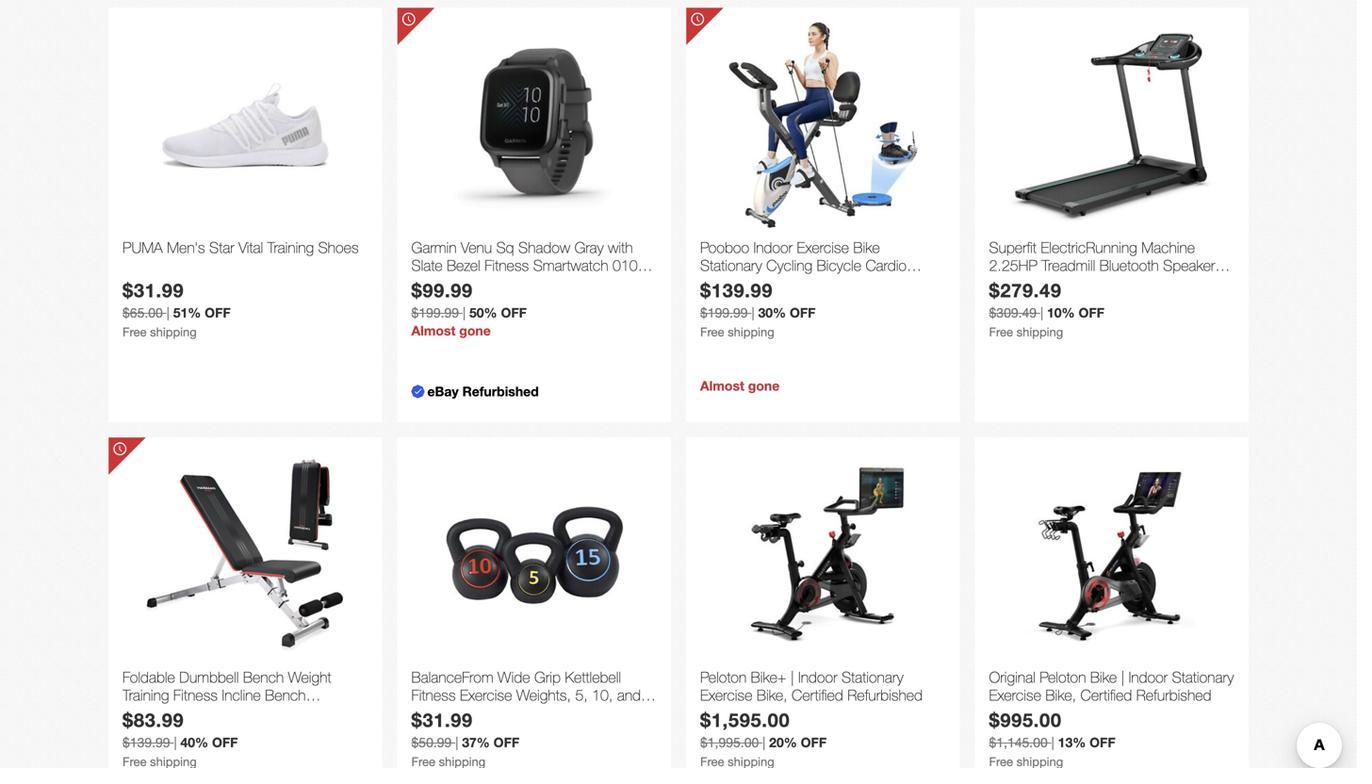 Task type: describe. For each thing, give the bounding box(es) containing it.
off for $99.99 $199.99 | 50% off almost gone
[[501, 305, 527, 321]]

peloton inside 'original peloton bike |  indoor stationary exercise bike, certified refurbished $995.00 $1,145.00 | 13% off'
[[1040, 668, 1086, 686]]

stationary inside 'original peloton bike |  indoor stationary exercise bike, certified refurbished $995.00 $1,145.00 | 13% off'
[[1172, 668, 1234, 686]]

weight
[[288, 668, 331, 686]]

off for $139.99 $199.99 | 30% off free shipping
[[790, 305, 816, 321]]

$83.99
[[123, 709, 184, 732]]

exercise inside 'original peloton bike |  indoor stationary exercise bike, certified refurbished $995.00 $1,145.00 | 13% off'
[[989, 687, 1042, 704]]

almost inside $99.99 $199.99 | 50% off almost gone
[[412, 323, 456, 339]]

balancefrom wide grip kettlebell fitness exercise weights, 5, 10, and 15 pounds
[[412, 668, 641, 723]]

gone inside $99.99 $199.99 | 50% off almost gone
[[459, 323, 491, 339]]

37%
[[462, 735, 490, 751]]

cardio
[[866, 257, 907, 275]]

$309.49
[[989, 305, 1037, 321]]

$279.49 $309.49 | 10% off free shipping
[[989, 279, 1105, 340]]

$279.49
[[989, 279, 1062, 302]]

adjustable
[[123, 705, 188, 723]]

certified inside peloton bike+ |  indoor stationary exercise bike, certified refurbished $1,595.00 $1,995.00 | 20% off
[[792, 687, 844, 704]]

$139.99 inside $83.99 $139.99 | 40% off
[[123, 735, 170, 751]]

$139.99 inside the $139.99 $199.99 | 30% off free shipping
[[700, 279, 773, 302]]

sq
[[496, 239, 514, 256]]

30%
[[758, 305, 786, 321]]

bluetooth
[[1100, 257, 1159, 275]]

$139.99 $199.99 | 30% off free shipping
[[700, 279, 816, 340]]

$995.00
[[989, 709, 1062, 732]]

$31.99 $65.00 | 51% off free shipping
[[123, 279, 231, 340]]

50%
[[469, 305, 497, 321]]

app
[[989, 275, 1016, 293]]

with
[[608, 239, 633, 256]]

pooboo indoor exercise bike stationary cycling bicycle cardio fitness workout link
[[700, 239, 946, 293]]

10,
[[592, 687, 613, 704]]

exercise inside peloton bike+ |  indoor stationary exercise bike, certified refurbished $1,595.00 $1,995.00 | 20% off
[[700, 687, 753, 704]]

15
[[412, 705, 428, 723]]

indoor inside "pooboo indoor exercise bike stationary cycling bicycle cardio fitness workout"
[[754, 239, 793, 256]]

treadmill
[[1042, 257, 1096, 275]]

grip
[[535, 668, 561, 686]]

| for $139.99 $199.99 | 30% off free shipping
[[752, 305, 755, 321]]

venu
[[461, 239, 492, 256]]

off inside peloton bike+ |  indoor stationary exercise bike, certified refurbished $1,595.00 $1,995.00 | 20% off
[[801, 735, 827, 751]]

10%
[[1047, 305, 1075, 321]]

$199.99 for $139.99
[[700, 305, 748, 321]]

ebay refurbished
[[428, 384, 539, 399]]

ebay
[[428, 384, 459, 399]]

kettlebell
[[565, 668, 621, 686]]

peloton bike+ |  indoor stationary exercise bike, certified refurbished link
[[700, 668, 946, 709]]

foldable
[[123, 668, 175, 686]]

1 horizontal spatial almost
[[700, 378, 745, 394]]

00
[[459, 275, 476, 293]]

superfit electricrunning machine 2.25hp treadmill bluetooth speaker app control link
[[989, 239, 1235, 293]]

shoes
[[318, 239, 359, 256]]

$31.99 for balancefrom wide grip kettlebell fitness exercise weights, 5, 10, and 15 pounds
[[412, 709, 473, 732]]

20%
[[769, 735, 797, 751]]

workout for $83.99
[[192, 705, 244, 723]]

$31.99 for puma men's star vital training shoes
[[123, 279, 184, 302]]

$83.99 $139.99 | 40% off
[[123, 709, 238, 751]]

pooboo indoor exercise bike stationary cycling bicycle cardio fitness workout
[[700, 239, 907, 293]]

superfit
[[989, 239, 1037, 256]]

balancefrom wide grip kettlebell fitness exercise weights, 5, 10, and 15 pounds link
[[412, 668, 657, 723]]

slate
[[412, 257, 443, 275]]

free for $31.99
[[123, 325, 147, 340]]

2.25hp
[[989, 257, 1038, 275]]

garmin
[[412, 239, 457, 256]]

bench down weight
[[265, 687, 306, 704]]

40%
[[181, 735, 208, 751]]

dumbbell
[[179, 668, 239, 686]]

$50.99
[[412, 735, 452, 751]]

0 horizontal spatial refurbished
[[463, 384, 539, 399]]

off for $83.99 $139.99 | 40% off
[[212, 735, 238, 751]]

training for $83.99
[[123, 687, 169, 704]]

02427-
[[412, 275, 459, 293]]

$199.99 for $99.99
[[412, 305, 459, 321]]

foldable dumbbell bench weight training fitness incline bench adjustable workout
[[123, 668, 331, 723]]



Task type: vqa. For each thing, say whether or not it's contained in the screenshot.
Exercise inside BalanceFrom Wide Grip Kettlebell Fitness Exercise Weights, 5, 10, and 15 Pounds
yes



Task type: locate. For each thing, give the bounding box(es) containing it.
training down foldable
[[123, 687, 169, 704]]

0 horizontal spatial workout
[[192, 705, 244, 723]]

3 shipping from the left
[[1017, 325, 1064, 340]]

weights,
[[517, 687, 571, 704]]

peloton right the original
[[1040, 668, 1086, 686]]

vital
[[239, 239, 263, 256]]

off
[[205, 305, 231, 321], [501, 305, 527, 321], [790, 305, 816, 321], [1079, 305, 1105, 321], [212, 735, 238, 751], [494, 735, 520, 751], [801, 735, 827, 751], [1090, 735, 1116, 751]]

1 horizontal spatial $199.99
[[700, 305, 748, 321]]

gray
[[575, 239, 604, 256]]

off right 30%
[[790, 305, 816, 321]]

pounds
[[432, 705, 480, 723]]

fitness down pooboo
[[700, 275, 745, 293]]

shipping inside $31.99 $65.00 | 51% off free shipping
[[150, 325, 197, 340]]

incline
[[222, 687, 261, 704]]

0 horizontal spatial indoor
[[754, 239, 793, 256]]

refurbished
[[463, 384, 539, 399], [848, 687, 923, 704], [1137, 687, 1212, 704]]

off right 13% at the bottom of page
[[1090, 735, 1116, 751]]

0 horizontal spatial $199.99
[[412, 305, 459, 321]]

pooboo
[[700, 239, 750, 256]]

0 horizontal spatial $139.99
[[123, 735, 170, 751]]

2 $199.99 from the left
[[700, 305, 748, 321]]

1 shipping from the left
[[150, 325, 197, 340]]

2 horizontal spatial indoor
[[1129, 668, 1168, 686]]

$199.99
[[412, 305, 459, 321], [700, 305, 748, 321]]

certified up 13% at the bottom of page
[[1081, 687, 1132, 704]]

bike right the original
[[1091, 668, 1117, 686]]

bike, inside peloton bike+ |  indoor stationary exercise bike, certified refurbished $1,595.00 $1,995.00 | 20% off
[[757, 687, 788, 704]]

balancefrom
[[412, 668, 494, 686]]

control
[[1020, 275, 1066, 293]]

2 horizontal spatial shipping
[[1017, 325, 1064, 340]]

$139.99 down $83.99
[[123, 735, 170, 751]]

training for $31.99
[[267, 239, 314, 256]]

$199.99 inside the $139.99 $199.99 | 30% off free shipping
[[700, 305, 748, 321]]

off right 51%
[[205, 305, 231, 321]]

smartwatch
[[533, 257, 609, 275]]

0 vertical spatial gone
[[459, 323, 491, 339]]

exercise up $1,595.00
[[700, 687, 753, 704]]

1 vertical spatial $31.99
[[412, 709, 473, 732]]

free for $139.99
[[700, 325, 725, 340]]

1 horizontal spatial peloton
[[1040, 668, 1086, 686]]

free down $65.00
[[123, 325, 147, 340]]

$31.99 up '$50.99'
[[412, 709, 473, 732]]

2 shipping from the left
[[728, 325, 775, 340]]

5,
[[575, 687, 588, 704]]

| for $279.49 $309.49 | 10% off free shipping
[[1041, 305, 1044, 321]]

peloton
[[700, 668, 747, 686], [1040, 668, 1086, 686]]

shipping inside $279.49 $309.49 | 10% off free shipping
[[1017, 325, 1064, 340]]

original peloton bike |  indoor stationary exercise bike, certified refurbished link
[[989, 668, 1235, 709]]

electricrunning
[[1041, 239, 1138, 256]]

stationary inside peloton bike+ |  indoor stationary exercise bike, certified refurbished $1,595.00 $1,995.00 | 20% off
[[842, 668, 904, 686]]

indoor inside peloton bike+ |  indoor stationary exercise bike, certified refurbished $1,595.00 $1,995.00 | 20% off
[[798, 668, 838, 686]]

exercise
[[797, 239, 849, 256], [460, 687, 512, 704], [700, 687, 753, 704], [989, 687, 1042, 704]]

1 horizontal spatial gone
[[748, 378, 780, 394]]

1 horizontal spatial $31.99
[[412, 709, 473, 732]]

1 free from the left
[[123, 325, 147, 340]]

1 horizontal spatial workout
[[749, 275, 801, 293]]

off inside 'original peloton bike |  indoor stationary exercise bike, certified refurbished $995.00 $1,145.00 | 13% off'
[[1090, 735, 1116, 751]]

stationary
[[700, 257, 762, 275], [842, 668, 904, 686], [1172, 668, 1234, 686]]

off right 40%
[[212, 735, 238, 751]]

refurbished inside 'original peloton bike |  indoor stationary exercise bike, certified refurbished $995.00 $1,145.00 | 13% off'
[[1137, 687, 1212, 704]]

fitness inside balancefrom wide grip kettlebell fitness exercise weights, 5, 10, and 15 pounds
[[412, 687, 456, 704]]

3 free from the left
[[989, 325, 1013, 340]]

0 vertical spatial bike
[[854, 239, 880, 256]]

bike, up $995.00
[[1046, 687, 1077, 704]]

foldable dumbbell bench weight training fitness incline bench adjustable workout link
[[123, 668, 368, 723]]

2 horizontal spatial refurbished
[[1137, 687, 1212, 704]]

0 horizontal spatial $31.99
[[123, 279, 184, 302]]

$65.00
[[123, 305, 163, 321]]

1 horizontal spatial certified
[[1081, 687, 1132, 704]]

peloton inside peloton bike+ |  indoor stationary exercise bike, certified refurbished $1,595.00 $1,995.00 | 20% off
[[700, 668, 747, 686]]

certified up 20%
[[792, 687, 844, 704]]

$1,595.00
[[700, 709, 790, 732]]

$31.99 inside $31.99 $50.99 | 37% off
[[412, 709, 473, 732]]

refurbished inside peloton bike+ |  indoor stationary exercise bike, certified refurbished $1,595.00 $1,995.00 | 20% off
[[848, 687, 923, 704]]

0 horizontal spatial bike
[[854, 239, 880, 256]]

2 horizontal spatial stationary
[[1172, 668, 1234, 686]]

1 peloton from the left
[[700, 668, 747, 686]]

free down $309.49
[[989, 325, 1013, 340]]

puma men's star vital training shoes link
[[123, 239, 368, 279]]

13%
[[1058, 735, 1086, 751]]

bike, inside 'original peloton bike |  indoor stationary exercise bike, certified refurbished $995.00 $1,145.00 | 13% off'
[[1046, 687, 1077, 704]]

exercise down the original
[[989, 687, 1042, 704]]

1 horizontal spatial stationary
[[842, 668, 904, 686]]

1 vertical spatial training
[[123, 687, 169, 704]]

free
[[123, 325, 147, 340], [700, 325, 725, 340], [989, 325, 1013, 340]]

| inside $83.99 $139.99 | 40% off
[[174, 735, 177, 751]]

| for $31.99 $65.00 | 51% off free shipping
[[167, 305, 170, 321]]

speaker
[[1163, 257, 1216, 275]]

1 vertical spatial bike
[[1091, 668, 1117, 686]]

0 horizontal spatial free
[[123, 325, 147, 340]]

|
[[167, 305, 170, 321], [463, 305, 466, 321], [752, 305, 755, 321], [1041, 305, 1044, 321], [791, 668, 794, 686], [1121, 668, 1125, 686], [174, 735, 177, 751], [456, 735, 458, 751], [763, 735, 766, 751], [1052, 735, 1055, 751]]

exercise inside "pooboo indoor exercise bike stationary cycling bicycle cardio fitness workout"
[[797, 239, 849, 256]]

shipping for $31.99
[[150, 325, 197, 340]]

workout inside "pooboo indoor exercise bike stationary cycling bicycle cardio fitness workout"
[[749, 275, 801, 293]]

$31.99 inside $31.99 $65.00 | 51% off free shipping
[[123, 279, 184, 302]]

off inside $279.49 $309.49 | 10% off free shipping
[[1079, 305, 1105, 321]]

1 vertical spatial workout
[[192, 705, 244, 723]]

bike, down bike+
[[757, 687, 788, 704]]

bike+
[[751, 668, 787, 686]]

exercise inside balancefrom wide grip kettlebell fitness exercise weights, 5, 10, and 15 pounds
[[460, 687, 512, 704]]

fitness up 15
[[412, 687, 456, 704]]

gone down 30%
[[748, 378, 780, 394]]

fitness inside foldable dumbbell bench weight training fitness incline bench adjustable workout
[[173, 687, 218, 704]]

fitness
[[485, 257, 529, 275], [700, 275, 745, 293], [173, 687, 218, 704], [412, 687, 456, 704]]

2 peloton from the left
[[1040, 668, 1086, 686]]

| inside $31.99 $50.99 | 37% off
[[456, 735, 458, 751]]

1 horizontal spatial shipping
[[728, 325, 775, 340]]

shipping for $279.49
[[1017, 325, 1064, 340]]

shipping down 10%
[[1017, 325, 1064, 340]]

and
[[617, 687, 641, 704]]

stationary for $1,595.00
[[842, 668, 904, 686]]

peloton bike+ |  indoor stationary exercise bike, certified refurbished $1,595.00 $1,995.00 | 20% off
[[700, 668, 923, 751]]

free inside the $139.99 $199.99 | 30% off free shipping
[[700, 325, 725, 340]]

1 horizontal spatial $139.99
[[700, 279, 773, 302]]

bike inside "pooboo indoor exercise bike stationary cycling bicycle cardio fitness workout"
[[854, 239, 880, 256]]

training
[[267, 239, 314, 256], [123, 687, 169, 704]]

men's
[[167, 239, 205, 256]]

stationary for workout
[[700, 257, 762, 275]]

almost gone
[[700, 378, 780, 394]]

0 vertical spatial $31.99
[[123, 279, 184, 302]]

workout down incline
[[192, 705, 244, 723]]

original
[[989, 668, 1036, 686]]

wide
[[498, 668, 530, 686]]

0 horizontal spatial bike,
[[757, 687, 788, 704]]

free inside $31.99 $65.00 | 51% off free shipping
[[123, 325, 147, 340]]

bike
[[854, 239, 880, 256], [1091, 668, 1117, 686]]

$139.99
[[700, 279, 773, 302], [123, 735, 170, 751]]

| inside $99.99 $199.99 | 50% off almost gone
[[463, 305, 466, 321]]

1 horizontal spatial refurbished
[[848, 687, 923, 704]]

010-
[[613, 257, 643, 275]]

almost
[[412, 323, 456, 339], [700, 378, 745, 394]]

| for $83.99 $139.99 | 40% off
[[174, 735, 177, 751]]

$199.99 left 30%
[[700, 305, 748, 321]]

1 horizontal spatial bike
[[1091, 668, 1117, 686]]

superfit electricrunning machine 2.25hp treadmill bluetooth speaker app control
[[989, 239, 1216, 293]]

1 certified from the left
[[792, 687, 844, 704]]

bench
[[243, 668, 284, 686], [265, 687, 306, 704]]

51%
[[173, 305, 201, 321]]

stationary inside "pooboo indoor exercise bike stationary cycling bicycle cardio fitness workout"
[[700, 257, 762, 275]]

exercise down wide
[[460, 687, 512, 704]]

2 bike, from the left
[[1046, 687, 1077, 704]]

$99.99
[[412, 279, 473, 302]]

certified inside 'original peloton bike |  indoor stationary exercise bike, certified refurbished $995.00 $1,145.00 | 13% off'
[[1081, 687, 1132, 704]]

off inside $83.99 $139.99 | 40% off
[[212, 735, 238, 751]]

fitness down sq
[[485, 257, 529, 275]]

$99.99 $199.99 | 50% off almost gone
[[412, 279, 527, 339]]

| inside the $139.99 $199.99 | 30% off free shipping
[[752, 305, 755, 321]]

free inside $279.49 $309.49 | 10% off free shipping
[[989, 325, 1013, 340]]

1 $199.99 from the left
[[412, 305, 459, 321]]

0 horizontal spatial training
[[123, 687, 169, 704]]

workout inside foldable dumbbell bench weight training fitness incline bench adjustable workout
[[192, 705, 244, 723]]

off for $279.49 $309.49 | 10% off free shipping
[[1079, 305, 1105, 321]]

off inside $99.99 $199.99 | 50% off almost gone
[[501, 305, 527, 321]]

0 horizontal spatial almost
[[412, 323, 456, 339]]

| for $99.99 $199.99 | 50% off almost gone
[[463, 305, 466, 321]]

garmin venu sq shadow gray with slate bezel fitness smartwatch 010- 02427-00 link
[[412, 239, 657, 293]]

off right 50%
[[501, 305, 527, 321]]

fitness inside garmin venu sq shadow gray with slate bezel fitness smartwatch 010- 02427-00
[[485, 257, 529, 275]]

peloton left bike+
[[700, 668, 747, 686]]

puma men's star vital training shoes
[[123, 239, 359, 256]]

bench up incline
[[243, 668, 284, 686]]

shipping inside the $139.99 $199.99 | 30% off free shipping
[[728, 325, 775, 340]]

off inside the $139.99 $199.99 | 30% off free shipping
[[790, 305, 816, 321]]

shipping for $139.99
[[728, 325, 775, 340]]

machine
[[1142, 239, 1195, 256]]

0 horizontal spatial gone
[[459, 323, 491, 339]]

almost down the $139.99 $199.99 | 30% off free shipping
[[700, 378, 745, 394]]

training inside foldable dumbbell bench weight training fitness incline bench adjustable workout
[[123, 687, 169, 704]]

off for $31.99 $65.00 | 51% off free shipping
[[205, 305, 231, 321]]

bicycle
[[817, 257, 862, 275]]

off for $31.99 $50.99 | 37% off
[[494, 735, 520, 751]]

bezel
[[447, 257, 481, 275]]

garmin venu sq shadow gray with slate bezel fitness smartwatch 010- 02427-00
[[412, 239, 643, 293]]

shipping
[[150, 325, 197, 340], [728, 325, 775, 340], [1017, 325, 1064, 340]]

training right vital
[[267, 239, 314, 256]]

0 vertical spatial training
[[267, 239, 314, 256]]

$139.99 up 30%
[[700, 279, 773, 302]]

off right 37%
[[494, 735, 520, 751]]

1 horizontal spatial bike,
[[1046, 687, 1077, 704]]

fitness inside "pooboo indoor exercise bike stationary cycling bicycle cardio fitness workout"
[[700, 275, 745, 293]]

1 vertical spatial gone
[[748, 378, 780, 394]]

0 horizontal spatial peloton
[[700, 668, 747, 686]]

gone down 50%
[[459, 323, 491, 339]]

$199.99 inside $99.99 $199.99 | 50% off almost gone
[[412, 305, 459, 321]]

0 vertical spatial workout
[[749, 275, 801, 293]]

exercise up bicycle
[[797, 239, 849, 256]]

star
[[209, 239, 234, 256]]

free up almost gone
[[700, 325, 725, 340]]

$31.99 $50.99 | 37% off
[[412, 709, 520, 751]]

puma
[[123, 239, 163, 256]]

bike,
[[757, 687, 788, 704], [1046, 687, 1077, 704]]

1 bike, from the left
[[757, 687, 788, 704]]

off right 20%
[[801, 735, 827, 751]]

indoor inside 'original peloton bike |  indoor stationary exercise bike, certified refurbished $995.00 $1,145.00 | 13% off'
[[1129, 668, 1168, 686]]

0 horizontal spatial shipping
[[150, 325, 197, 340]]

bike inside 'original peloton bike |  indoor stationary exercise bike, certified refurbished $995.00 $1,145.00 | 13% off'
[[1091, 668, 1117, 686]]

1 horizontal spatial training
[[267, 239, 314, 256]]

almost down $99.99 in the top left of the page
[[412, 323, 456, 339]]

1 vertical spatial almost
[[700, 378, 745, 394]]

fitness down dumbbell
[[173, 687, 218, 704]]

0 horizontal spatial stationary
[[700, 257, 762, 275]]

1 horizontal spatial free
[[700, 325, 725, 340]]

off inside $31.99 $50.99 | 37% off
[[494, 735, 520, 751]]

shadow
[[519, 239, 570, 256]]

$199.99 down $99.99 in the top left of the page
[[412, 305, 459, 321]]

$1,145.00
[[989, 735, 1048, 751]]

gone
[[459, 323, 491, 339], [748, 378, 780, 394]]

workout for $139.99
[[749, 275, 801, 293]]

1 horizontal spatial indoor
[[798, 668, 838, 686]]

indoor
[[754, 239, 793, 256], [798, 668, 838, 686], [1129, 668, 1168, 686]]

free for $279.49
[[989, 325, 1013, 340]]

shipping down 30%
[[728, 325, 775, 340]]

| inside $279.49 $309.49 | 10% off free shipping
[[1041, 305, 1044, 321]]

0 horizontal spatial certified
[[792, 687, 844, 704]]

| for $31.99 $50.99 | 37% off
[[456, 735, 458, 751]]

bike up cardio
[[854, 239, 880, 256]]

0 vertical spatial almost
[[412, 323, 456, 339]]

cycling
[[767, 257, 813, 275]]

2 free from the left
[[700, 325, 725, 340]]

$31.99 up $65.00
[[123, 279, 184, 302]]

2 horizontal spatial free
[[989, 325, 1013, 340]]

workout down cycling
[[749, 275, 801, 293]]

certified
[[792, 687, 844, 704], [1081, 687, 1132, 704]]

workout
[[749, 275, 801, 293], [192, 705, 244, 723]]

off inside $31.99 $65.00 | 51% off free shipping
[[205, 305, 231, 321]]

| inside $31.99 $65.00 | 51% off free shipping
[[167, 305, 170, 321]]

shipping down 51%
[[150, 325, 197, 340]]

original peloton bike |  indoor stationary exercise bike, certified refurbished $995.00 $1,145.00 | 13% off
[[989, 668, 1234, 751]]

$1,995.00
[[700, 735, 759, 751]]

off right 10%
[[1079, 305, 1105, 321]]

1 vertical spatial $139.99
[[123, 735, 170, 751]]

$31.99
[[123, 279, 184, 302], [412, 709, 473, 732]]

| for peloton bike+ |  indoor stationary exercise bike, certified refurbished $1,595.00 $1,995.00 | 20% off
[[791, 668, 794, 686]]

2 certified from the left
[[1081, 687, 1132, 704]]

0 vertical spatial $139.99
[[700, 279, 773, 302]]



